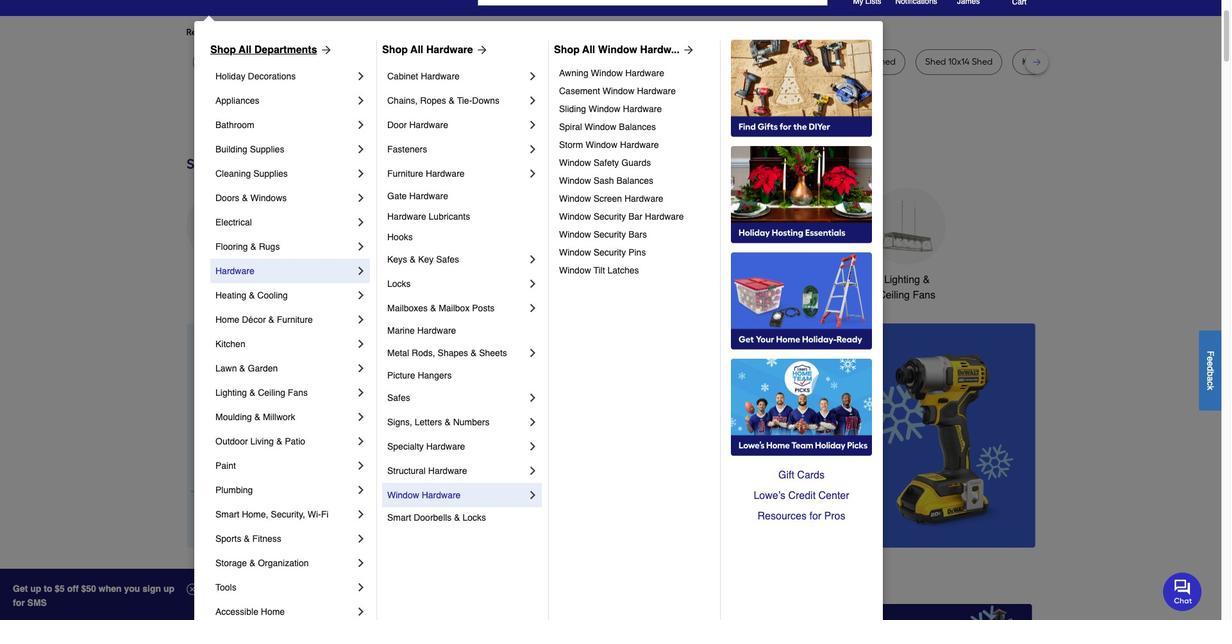 Task type: vqa. For each thing, say whether or not it's contained in the screenshot.
"Search Query" 'text field'
yes



Task type: locate. For each thing, give the bounding box(es) containing it.
shed right the storage at the top of page
[[875, 56, 896, 67]]

casement window hardware link
[[559, 82, 711, 100]]

1 vertical spatial decorations
[[392, 290, 447, 301]]

0 horizontal spatial lighting
[[215, 388, 247, 398]]

balances for spiral window balances
[[619, 122, 656, 132]]

chains, ropes & tie-downs link
[[387, 88, 526, 113]]

window up window safety guards
[[586, 140, 618, 150]]

0 vertical spatial appliances
[[215, 96, 259, 106]]

safes right key
[[436, 255, 459, 265]]

2 you from the left
[[417, 27, 432, 38]]

picture
[[387, 371, 415, 381]]

3 shed from the left
[[925, 56, 946, 67]]

chat invite button image
[[1163, 572, 1202, 611]]

1 horizontal spatial shop
[[382, 44, 408, 56]]

kitchen inside 'button'
[[480, 274, 515, 286]]

chevron right image for sports & fitness
[[355, 533, 367, 546]]

supplies inside cleaning supplies link
[[253, 169, 288, 179]]

balances up window screen hardware link
[[617, 176, 653, 186]]

shed right 10x14
[[972, 56, 993, 67]]

for left pros
[[810, 511, 821, 523]]

0 horizontal spatial locks
[[387, 279, 411, 289]]

shop all window hardw... link
[[554, 42, 695, 58]]

1 vertical spatial supplies
[[253, 169, 288, 179]]

chevron right image
[[355, 143, 367, 156], [526, 167, 539, 180], [355, 192, 367, 205], [526, 278, 539, 290], [355, 289, 367, 302], [526, 302, 539, 315], [355, 314, 367, 326], [526, 392, 539, 405], [526, 441, 539, 453], [355, 460, 367, 473], [355, 484, 367, 497], [355, 557, 367, 570], [355, 606, 367, 619]]

1 horizontal spatial you
[[417, 27, 432, 38]]

window left tilt
[[559, 265, 591, 276]]

hardware down flooring
[[215, 266, 254, 276]]

kitchen for kitchen
[[215, 339, 245, 349]]

kitchen for kitchen faucets
[[480, 274, 515, 286]]

smart home, security, wi-fi
[[215, 510, 329, 520]]

you up the departments
[[303, 27, 318, 38]]

1 horizontal spatial locks
[[463, 513, 486, 523]]

outdoor for outdoor tools & equipment
[[578, 274, 615, 286]]

window security bar hardware
[[559, 212, 684, 222]]

all down recommended searches for you
[[239, 44, 252, 56]]

fans
[[913, 290, 936, 301], [288, 388, 308, 398]]

tools up equipment
[[618, 274, 642, 286]]

shop all hardware
[[382, 44, 473, 56]]

hardware up the smart doorbells & locks
[[422, 491, 461, 501]]

3 shop from the left
[[554, 44, 580, 56]]

for down get
[[13, 598, 25, 609]]

1 vertical spatial furniture
[[277, 315, 313, 325]]

holiday hosting essentials. image
[[731, 146, 872, 244]]

more left suggestions
[[328, 27, 349, 38]]

smart home, security, wi-fi link
[[215, 503, 355, 527]]

1 horizontal spatial decorations
[[392, 290, 447, 301]]

1 vertical spatial safes
[[387, 393, 410, 403]]

lawn
[[215, 364, 237, 374]]

0 horizontal spatial bathroom
[[215, 120, 254, 130]]

arrow right image for shop all window hardw...
[[680, 44, 695, 56]]

get up to $5 off $50 when you sign up for sms
[[13, 584, 174, 609]]

2 up from the left
[[163, 584, 174, 594]]

lighting & ceiling fans
[[878, 274, 936, 301], [215, 388, 308, 398]]

awning
[[559, 68, 588, 78]]

locks down window hardware link
[[463, 513, 486, 523]]

0 horizontal spatial more
[[186, 571, 229, 592]]

all up cabinet hardware
[[410, 44, 423, 56]]

furniture inside home décor & furniture link
[[277, 315, 313, 325]]

lowe's home team holiday picks. image
[[731, 359, 872, 457]]

doors & windows link
[[215, 186, 355, 210]]

lowe's wishes you and your family a happy hanukkah. image
[[186, 108, 1035, 140]]

1 vertical spatial kitchen
[[215, 339, 245, 349]]

door hardware link
[[387, 113, 526, 137]]

1 horizontal spatial home
[[261, 607, 285, 617]]

lubricants
[[429, 212, 470, 222]]

2 arrow right image from the left
[[680, 44, 695, 56]]

0 vertical spatial supplies
[[250, 144, 284, 155]]

0 horizontal spatial arrow right image
[[317, 44, 333, 56]]

chevron right image for moulding & millwork
[[355, 411, 367, 424]]

sliding
[[559, 104, 586, 114]]

more inside recommended searches for you heading
[[328, 27, 349, 38]]

arrow right image inside shop all departments link
[[317, 44, 333, 56]]

window up "window security pins"
[[559, 230, 591, 240]]

gate hardware link
[[387, 186, 539, 206]]

lighting
[[884, 274, 920, 286], [215, 388, 247, 398]]

1 horizontal spatial lighting & ceiling fans
[[878, 274, 936, 301]]

shop down recommended
[[210, 44, 236, 56]]

tools down 'flooring & rugs' link at top left
[[310, 274, 334, 286]]

1 vertical spatial outdoor
[[215, 437, 248, 447]]

outdoor inside 'outdoor tools & equipment'
[[578, 274, 615, 286]]

appliances down holiday
[[215, 96, 259, 106]]

window security bar hardware link
[[559, 208, 711, 226]]

shapes
[[438, 348, 468, 358]]

up to 35 percent off select grills and accessories. image
[[765, 605, 1033, 621]]

pins
[[628, 248, 646, 258]]

c
[[1205, 381, 1216, 386]]

d
[[1205, 366, 1216, 371]]

building supplies
[[215, 144, 284, 155]]

security
[[594, 212, 626, 222], [594, 230, 626, 240], [594, 248, 626, 258]]

smart inside smart home, security, wi-fi link
[[215, 510, 239, 520]]

chevron right image for chains, ropes & tie-downs
[[526, 94, 539, 107]]

smart inside smart doorbells & locks link
[[387, 513, 411, 523]]

arrow right image left board
[[680, 44, 695, 56]]

window down 'awning window hardware'
[[603, 86, 634, 96]]

0 horizontal spatial fans
[[288, 388, 308, 398]]

1 vertical spatial home
[[215, 315, 239, 325]]

2 horizontal spatial smart
[[781, 274, 808, 286]]

home inside button
[[811, 274, 838, 286]]

1 vertical spatial lighting & ceiling fans
[[215, 388, 308, 398]]

security down window screen hardware
[[594, 212, 626, 222]]

all for hardware
[[410, 44, 423, 56]]

1 horizontal spatial kitchen
[[480, 274, 515, 286]]

0 horizontal spatial ceiling
[[258, 388, 285, 398]]

sliding window hardware
[[559, 104, 662, 114]]

0 vertical spatial ceiling
[[878, 290, 910, 301]]

for
[[290, 27, 301, 38], [403, 27, 415, 38], [810, 511, 821, 523], [13, 598, 25, 609]]

chevron right image for locks
[[526, 278, 539, 290]]

chevron right image for structural hardware
[[526, 465, 539, 478]]

chevron right image for kitchen
[[355, 338, 367, 351]]

window tilt latches link
[[559, 262, 711, 280]]

specialty
[[387, 442, 424, 452]]

0 horizontal spatial smart
[[215, 510, 239, 520]]

0 vertical spatial bathroom
[[215, 120, 254, 130]]

decorations for christmas
[[392, 290, 447, 301]]

0 vertical spatial balances
[[619, 122, 656, 132]]

balances down 'sliding window hardware' link at the top
[[619, 122, 656, 132]]

living
[[250, 437, 274, 447]]

lighting inside button
[[884, 274, 920, 286]]

decorations
[[248, 71, 296, 81], [392, 290, 447, 301]]

0 vertical spatial lighting & ceiling fans
[[878, 274, 936, 301]]

fi
[[321, 510, 329, 520]]

1 up from the left
[[30, 584, 41, 594]]

0 vertical spatial lighting
[[884, 274, 920, 286]]

outdoor living & patio link
[[215, 430, 355, 454]]

1 horizontal spatial bathroom
[[690, 274, 734, 286]]

chevron right image for cleaning supplies
[[355, 167, 367, 180]]

paint
[[215, 461, 236, 471]]

cabinet
[[387, 71, 418, 81]]

1 horizontal spatial furniture
[[387, 169, 423, 179]]

quikrete
[[606, 56, 641, 67]]

chevron right image for plumbing
[[355, 484, 367, 497]]

window up the window tilt latches
[[559, 248, 591, 258]]

shed for shed outdoor storage
[[754, 56, 775, 67]]

1 horizontal spatial all
[[410, 44, 423, 56]]

1 arrow right image from the left
[[317, 44, 333, 56]]

supplies up cleaning supplies
[[250, 144, 284, 155]]

flooring & rugs link
[[215, 235, 355, 259]]

structural hardware link
[[387, 459, 526, 483]]

0 horizontal spatial decorations
[[248, 71, 296, 81]]

2 security from the top
[[594, 230, 626, 240]]

chevron right image for signs, letters & numbers
[[526, 416, 539, 429]]

tools inside 'outdoor tools & equipment'
[[618, 274, 642, 286]]

safes down picture
[[387, 393, 410, 403]]

outdoor
[[777, 56, 811, 67]]

2 horizontal spatial home
[[811, 274, 838, 286]]

0 vertical spatial security
[[594, 212, 626, 222]]

1 horizontal spatial lighting
[[884, 274, 920, 286]]

1 horizontal spatial ceiling
[[878, 290, 910, 301]]

window down "structural"
[[387, 491, 419, 501]]

chevron right image for storage & organization
[[355, 557, 367, 570]]

0 vertical spatial fans
[[913, 290, 936, 301]]

chevron right image for specialty hardware
[[526, 441, 539, 453]]

chevron right image for home décor & furniture
[[355, 314, 367, 326]]

you for recommended searches for you
[[303, 27, 318, 38]]

up right sign
[[163, 584, 174, 594]]

supplies for cleaning supplies
[[253, 169, 288, 179]]

1 vertical spatial appliances
[[200, 274, 250, 286]]

shop 25 days of deals by category image
[[186, 153, 1035, 175]]

outdoor for outdoor living & patio
[[215, 437, 248, 447]]

1 horizontal spatial more
[[328, 27, 349, 38]]

1 vertical spatial more
[[186, 571, 229, 592]]

1 horizontal spatial smart
[[387, 513, 411, 523]]

appliances inside button
[[200, 274, 250, 286]]

smart inside smart home button
[[781, 274, 808, 286]]

mailboxes & mailbox posts
[[387, 303, 495, 314]]

0 horizontal spatial up
[[30, 584, 41, 594]]

chevron right image for door hardware
[[526, 119, 539, 131]]

chevron right image for smart home, security, wi-fi
[[355, 508, 367, 521]]

all up awning
[[582, 44, 595, 56]]

0 vertical spatial more
[[328, 27, 349, 38]]

security up "window security pins"
[[594, 230, 626, 240]]

1 vertical spatial security
[[594, 230, 626, 240]]

you for more suggestions for you
[[417, 27, 432, 38]]

outdoor down moulding
[[215, 437, 248, 447]]

locks link
[[387, 272, 526, 296]]

2 shop from the left
[[382, 44, 408, 56]]

2 shed from the left
[[875, 56, 896, 67]]

2 e from the top
[[1205, 361, 1216, 366]]

decorations down christmas at the left top
[[392, 290, 447, 301]]

cabinet hardware
[[387, 71, 460, 81]]

hardware down 'signs, letters & numbers'
[[426, 442, 465, 452]]

0 vertical spatial furniture
[[387, 169, 423, 179]]

2 horizontal spatial shop
[[554, 44, 580, 56]]

decorations inside 'button'
[[392, 290, 447, 301]]

2 vertical spatial security
[[594, 248, 626, 258]]

sports & fitness link
[[215, 527, 355, 551]]

arrow right image inside "shop all window hardw..." link
[[680, 44, 695, 56]]

shop for shop all departments
[[210, 44, 236, 56]]

b
[[1205, 371, 1216, 376]]

security down window security bars
[[594, 248, 626, 258]]

door
[[387, 120, 407, 130]]

0 vertical spatial safes
[[436, 255, 459, 265]]

1 horizontal spatial arrow right image
[[680, 44, 695, 56]]

arrow right image up holiday decorations link
[[317, 44, 333, 56]]

window hardware link
[[387, 483, 526, 508]]

smart for smart doorbells & locks
[[387, 513, 411, 523]]

2 all from the left
[[410, 44, 423, 56]]

smart
[[781, 274, 808, 286], [215, 510, 239, 520], [387, 513, 411, 523]]

1 vertical spatial balances
[[617, 176, 653, 186]]

2 vertical spatial home
[[261, 607, 285, 617]]

3 all from the left
[[582, 44, 595, 56]]

hardware down ropes
[[409, 120, 448, 130]]

appliances up 'heating'
[[200, 274, 250, 286]]

1 all from the left
[[239, 44, 252, 56]]

0 vertical spatial outdoor
[[578, 274, 615, 286]]

marine
[[387, 326, 415, 336]]

1 horizontal spatial outdoor
[[578, 274, 615, 286]]

1 security from the top
[[594, 212, 626, 222]]

outdoor up equipment
[[578, 274, 615, 286]]

get up to 2 free select tools or batteries when you buy 1 with select purchases. image
[[189, 605, 456, 621]]

chevron right image for outdoor living & patio
[[355, 435, 367, 448]]

more for more suggestions for you
[[328, 27, 349, 38]]

0 horizontal spatial outdoor
[[215, 437, 248, 447]]

0 vertical spatial home
[[811, 274, 838, 286]]

decorations down shop all departments link
[[248, 71, 296, 81]]

shed left 10x14
[[925, 56, 946, 67]]

lighting & ceiling fans inside button
[[878, 274, 936, 301]]

shed left outdoor
[[754, 56, 775, 67]]

supplies for building supplies
[[250, 144, 284, 155]]

deals
[[286, 571, 334, 592]]

locks down keys
[[387, 279, 411, 289]]

hardware up the 'hardware lubricants'
[[409, 191, 448, 201]]

window security bars
[[559, 230, 647, 240]]

safes
[[436, 255, 459, 265], [387, 393, 410, 403]]

hardware down fasteners link
[[426, 169, 465, 179]]

kitchen up 'lawn'
[[215, 339, 245, 349]]

chevron right image for hardware
[[355, 265, 367, 278]]

supplies up windows
[[253, 169, 288, 179]]

1 horizontal spatial safes
[[436, 255, 459, 265]]

specialty hardware
[[387, 442, 465, 452]]

heating & cooling
[[215, 290, 288, 301]]

chevron right image for paint
[[355, 460, 367, 473]]

arrow right image
[[317, 44, 333, 56], [680, 44, 695, 56]]

shop down more suggestions for you link
[[382, 44, 408, 56]]

4 shed from the left
[[972, 56, 993, 67]]

1 vertical spatial fans
[[288, 388, 308, 398]]

3 security from the top
[[594, 248, 626, 258]]

1 vertical spatial bathroom
[[690, 274, 734, 286]]

screen
[[594, 194, 622, 204]]

accessible
[[215, 607, 258, 617]]

cards
[[797, 470, 825, 482]]

furniture up gate
[[387, 169, 423, 179]]

structural
[[387, 466, 426, 476]]

0 horizontal spatial kitchen
[[215, 339, 245, 349]]

lighting & ceiling fans link
[[215, 381, 355, 405]]

tools down storage
[[215, 583, 236, 593]]

hardware up 'sliding window hardware' link at the top
[[637, 86, 676, 96]]

hardware lubricants link
[[387, 206, 539, 227]]

0 horizontal spatial furniture
[[277, 315, 313, 325]]

hardware up casement window hardware link
[[625, 68, 664, 78]]

all
[[239, 44, 252, 56], [410, 44, 423, 56], [582, 44, 595, 56]]

chevron right image for tools
[[355, 582, 367, 594]]

furniture inside furniture hardware link
[[387, 169, 423, 179]]

1 shop from the left
[[210, 44, 236, 56]]

arrow left image
[[425, 436, 438, 449]]

hardware up hooks
[[387, 212, 426, 222]]

0 horizontal spatial you
[[303, 27, 318, 38]]

you up shop all hardware
[[417, 27, 432, 38]]

up to 50 percent off select tools and accessories. image
[[414, 324, 1035, 548]]

christmas
[[397, 274, 443, 286]]

0 horizontal spatial shop
[[210, 44, 236, 56]]

security for bars
[[594, 230, 626, 240]]

chevron right image for keys & key safes
[[526, 253, 539, 266]]

tie-
[[457, 96, 472, 106]]

up left to on the left of page
[[30, 584, 41, 594]]

furniture up kitchen link
[[277, 315, 313, 325]]

organization
[[258, 559, 309, 569]]

for inside get up to $5 off $50 when you sign up for sms
[[13, 598, 25, 609]]

supplies inside building supplies link
[[250, 144, 284, 155]]

e up b
[[1205, 361, 1216, 366]]

casement
[[559, 86, 600, 96]]

fasteners
[[387, 144, 427, 155]]

window down storm
[[559, 158, 591, 168]]

kitchen up posts
[[480, 274, 515, 286]]

0 vertical spatial kitchen
[[480, 274, 515, 286]]

1 horizontal spatial fans
[[913, 290, 936, 301]]

chevron right image for heating & cooling
[[355, 289, 367, 302]]

2 horizontal spatial all
[[582, 44, 595, 56]]

more down storage
[[186, 571, 229, 592]]

0 horizontal spatial all
[[239, 44, 252, 56]]

building supplies link
[[215, 137, 355, 162]]

shop all hardware link
[[382, 42, 488, 58]]

None search field
[[478, 0, 828, 18]]

shop for shop all hardware
[[382, 44, 408, 56]]

more
[[328, 27, 349, 38], [186, 571, 229, 592]]

chevron right image
[[355, 70, 367, 83], [526, 70, 539, 83], [355, 94, 367, 107], [526, 94, 539, 107], [355, 119, 367, 131], [526, 119, 539, 131], [526, 143, 539, 156], [355, 167, 367, 180], [355, 216, 367, 229], [355, 240, 367, 253], [526, 253, 539, 266], [355, 265, 367, 278], [355, 338, 367, 351], [526, 347, 539, 360], [355, 362, 367, 375], [355, 387, 367, 399], [355, 411, 367, 424], [526, 416, 539, 429], [355, 435, 367, 448], [526, 465, 539, 478], [526, 489, 539, 502], [355, 508, 367, 521], [355, 533, 367, 546], [355, 582, 367, 594]]

rugs
[[259, 242, 280, 252]]

chevron right image for bathroom
[[355, 119, 367, 131]]

1 horizontal spatial up
[[163, 584, 174, 594]]

ceiling
[[878, 290, 910, 301], [258, 388, 285, 398]]

e up the d
[[1205, 356, 1216, 361]]

appliances
[[215, 96, 259, 106], [200, 274, 250, 286]]

0 vertical spatial locks
[[387, 279, 411, 289]]

1 you from the left
[[303, 27, 318, 38]]

0 horizontal spatial lighting & ceiling fans
[[215, 388, 308, 398]]

hardware lubricants
[[387, 212, 470, 222]]

2 horizontal spatial tools
[[618, 274, 642, 286]]

1 shed from the left
[[754, 56, 775, 67]]

heating
[[215, 290, 246, 301]]

outdoor inside outdoor living & patio link
[[215, 437, 248, 447]]

0 vertical spatial decorations
[[248, 71, 296, 81]]

posts
[[472, 303, 495, 314]]

shop up toilet
[[554, 44, 580, 56]]



Task type: describe. For each thing, give the bounding box(es) containing it.
hardware up chains, ropes & tie-downs
[[421, 71, 460, 81]]

chevron right image for furniture hardware
[[526, 167, 539, 180]]

a
[[1205, 376, 1216, 381]]

1 horizontal spatial tools
[[310, 274, 334, 286]]

0 horizontal spatial tools
[[215, 583, 236, 593]]

hardw...
[[640, 44, 680, 56]]

safety
[[594, 158, 619, 168]]

ceiling inside lighting & ceiling fans
[[878, 290, 910, 301]]

get your home holiday-ready. image
[[731, 253, 872, 350]]

window down quikrete
[[591, 68, 623, 78]]

cooling
[[257, 290, 288, 301]]

mailbox
[[439, 303, 470, 314]]

hardware up guards
[[620, 140, 659, 150]]

0 horizontal spatial safes
[[387, 393, 410, 403]]

millwork
[[263, 412, 295, 423]]

bathroom button
[[674, 188, 751, 288]]

electrical
[[215, 217, 252, 228]]

garden
[[248, 364, 278, 374]]

sign
[[143, 584, 161, 594]]

security for bar
[[594, 212, 626, 222]]

chevron right image for holiday decorations
[[355, 70, 367, 83]]

chevron right image for safes
[[526, 392, 539, 405]]

key
[[418, 255, 434, 265]]

chevron right image for flooring & rugs
[[355, 240, 367, 253]]

arrow right image for shop all departments
[[317, 44, 333, 56]]

all for window
[[582, 44, 595, 56]]

resources
[[758, 511, 807, 523]]

signs,
[[387, 417, 412, 428]]

balances for window sash balances
[[617, 176, 653, 186]]

chevron right image for lighting & ceiling fans
[[355, 387, 367, 399]]

window up quikrete
[[598, 44, 637, 56]]

latches
[[608, 265, 639, 276]]

shop for shop all window hardw...
[[554, 44, 580, 56]]

tools button
[[284, 188, 361, 288]]

smart for smart home
[[781, 274, 808, 286]]

sheets
[[479, 348, 507, 358]]

chevron right image for lawn & garden
[[355, 362, 367, 375]]

window sash balances link
[[559, 172, 711, 190]]

home décor & furniture link
[[215, 308, 355, 332]]

chevron right image for doors & windows
[[355, 192, 367, 205]]

storm window hardware
[[559, 140, 659, 150]]

scroll to item #2 element
[[690, 524, 723, 531]]

chevron right image for building supplies
[[355, 143, 367, 156]]

recommended searches for you
[[186, 27, 318, 38]]

chevron right image for fasteners
[[526, 143, 539, 156]]

shed 10x14 shed
[[925, 56, 993, 67]]

0 horizontal spatial home
[[215, 315, 239, 325]]

window up window security bars
[[559, 212, 591, 222]]

chevron right image for appliances
[[355, 94, 367, 107]]

hardware inside "link"
[[409, 120, 448, 130]]

marine hardware link
[[387, 321, 539, 341]]

mailboxes
[[387, 303, 428, 314]]

hardware up window hardware link
[[428, 466, 467, 476]]

chains,
[[387, 96, 418, 106]]

metal
[[387, 348, 409, 358]]

window left sash
[[559, 176, 591, 186]]

flooring & rugs
[[215, 242, 280, 252]]

lowe's credit center
[[754, 491, 849, 502]]

smart for smart home, security, wi-fi
[[215, 510, 239, 520]]

plumbing
[[215, 485, 253, 496]]

Search Query text field
[[478, 0, 769, 5]]

resources for pros link
[[731, 507, 872, 527]]

specialty hardware link
[[387, 435, 526, 459]]

more suggestions for you link
[[328, 26, 442, 39]]

furniture hardware link
[[387, 162, 526, 186]]

great
[[234, 571, 281, 592]]

chevron right image for electrical
[[355, 216, 367, 229]]

metal rods, shapes & sheets
[[387, 348, 507, 358]]

kobalt
[[1022, 56, 1049, 67]]

moulding
[[215, 412, 252, 423]]

get
[[13, 584, 28, 594]]

faucets
[[517, 274, 554, 286]]

cleaning supplies
[[215, 169, 288, 179]]

chevron right image for accessible home
[[355, 606, 367, 619]]

appliances button
[[186, 188, 263, 288]]

bathroom inside "bathroom" button
[[690, 274, 734, 286]]

electrical link
[[215, 210, 355, 235]]

bathroom inside bathroom link
[[215, 120, 254, 130]]

window safety guards
[[559, 158, 651, 168]]

doorbells
[[414, 513, 452, 523]]

1 vertical spatial lighting
[[215, 388, 247, 398]]

hardware up 'spiral window balances' link
[[623, 104, 662, 114]]

outdoor living & patio
[[215, 437, 305, 447]]

rods,
[[412, 348, 435, 358]]

window up storm window hardware
[[585, 122, 617, 132]]

cleaning supplies link
[[215, 162, 355, 186]]

shop all departments link
[[210, 42, 333, 58]]

numbers
[[453, 417, 490, 428]]

storage & organization link
[[215, 551, 355, 576]]

all for departments
[[239, 44, 252, 56]]

hardware down mailboxes & mailbox posts
[[417, 326, 456, 336]]

resources for pros
[[758, 511, 845, 523]]

arrow right image
[[473, 44, 488, 56]]

plumbing link
[[215, 478, 355, 503]]

& inside 'outdoor tools & equipment'
[[644, 274, 651, 286]]

window safety guards link
[[559, 154, 711, 172]]

letters
[[415, 417, 442, 428]]

chevron right image for window hardware
[[526, 489, 539, 502]]

off
[[67, 584, 79, 594]]

patio
[[285, 437, 305, 447]]

recommended searches for you heading
[[186, 26, 1035, 39]]

suggestions
[[351, 27, 401, 38]]

for up shop all hardware
[[403, 27, 415, 38]]

window left 'screen'
[[559, 194, 591, 204]]

hardware up bar
[[624, 194, 663, 204]]

for up the departments
[[290, 27, 301, 38]]

10x14
[[948, 56, 970, 67]]

storage
[[215, 559, 247, 569]]

chevron right image for metal rods, shapes & sheets
[[526, 347, 539, 360]]

1 e from the top
[[1205, 356, 1216, 361]]

shed for shed 10x14 shed
[[925, 56, 946, 67]]

fans inside button
[[913, 290, 936, 301]]

shed for shed
[[875, 56, 896, 67]]

cleaning
[[215, 169, 251, 179]]

when
[[99, 584, 122, 594]]

sports
[[215, 534, 241, 544]]

hardware right bar
[[645, 212, 684, 222]]

1 vertical spatial ceiling
[[258, 388, 285, 398]]

1 vertical spatial locks
[[463, 513, 486, 523]]

structural hardware
[[387, 466, 467, 476]]

storm window hardware link
[[559, 136, 711, 154]]

hooks link
[[387, 227, 539, 248]]

decorations for holiday
[[248, 71, 296, 81]]

window security pins link
[[559, 244, 711, 262]]

metal rods, shapes & sheets link
[[387, 341, 526, 365]]

toilet
[[555, 56, 577, 67]]

signs, letters & numbers
[[387, 417, 490, 428]]

security for pins
[[594, 248, 626, 258]]

sports & fitness
[[215, 534, 281, 544]]

25 days of deals. don't miss deals every day. same-day delivery on in-stock orders placed by 2 p m. image
[[186, 324, 393, 548]]

shop all window hardw...
[[554, 44, 680, 56]]

sash
[[594, 176, 614, 186]]

up to 25 percent off select small appliances. image
[[477, 605, 745, 621]]

outdoor tools & equipment
[[578, 274, 651, 301]]

keys & key safes link
[[387, 248, 526, 272]]

awning window hardware link
[[559, 64, 711, 82]]

smart doorbells & locks
[[387, 513, 486, 523]]

christmas decorations button
[[381, 188, 458, 303]]

hardware up cabinet hardware link
[[426, 44, 473, 56]]

$5
[[55, 584, 65, 594]]

more for more great deals
[[186, 571, 229, 592]]

window up spiral window balances
[[589, 104, 621, 114]]

heating & cooling link
[[215, 283, 355, 308]]

window security pins
[[559, 248, 646, 258]]

home for accessible home
[[261, 607, 285, 617]]

paint link
[[215, 454, 355, 478]]

find gifts for the diyer. image
[[731, 40, 872, 137]]

k
[[1205, 386, 1216, 390]]

f e e d b a c k button
[[1199, 331, 1222, 411]]

chevron right image for mailboxes & mailbox posts
[[526, 302, 539, 315]]

mailboxes & mailbox posts link
[[387, 296, 526, 321]]

shop all departments
[[210, 44, 317, 56]]

chevron right image for cabinet hardware
[[526, 70, 539, 83]]

home for smart home
[[811, 274, 838, 286]]



